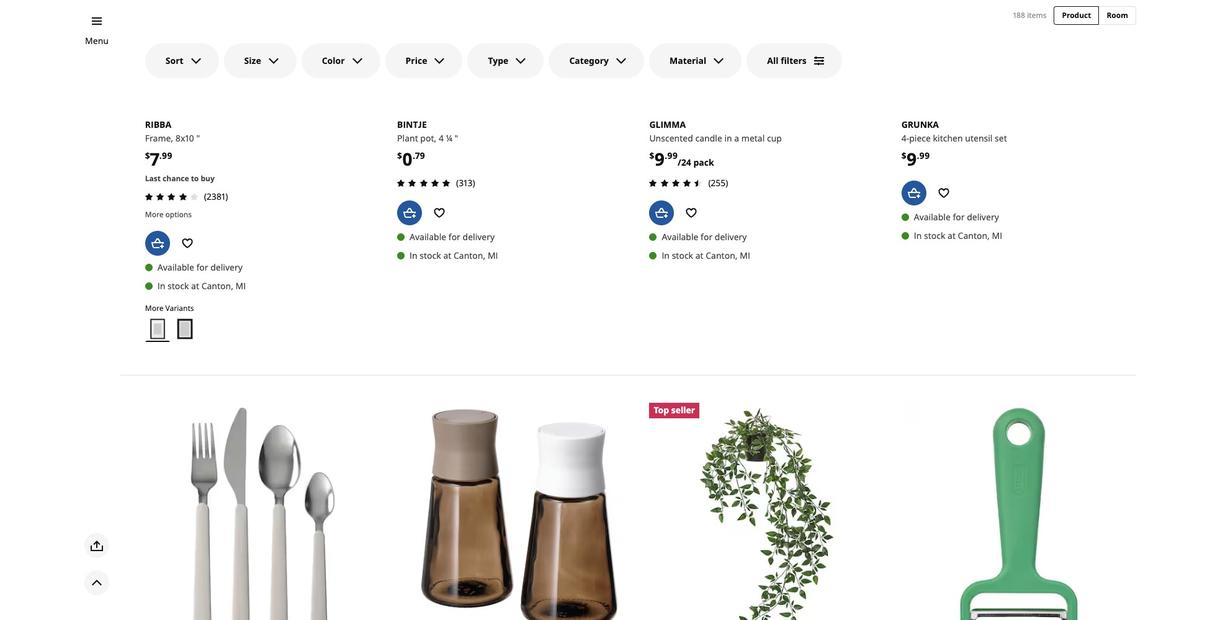 Task type: vqa. For each thing, say whether or not it's contained in the screenshot.
2nd 9 from the right
yes



Task type: describe. For each thing, give the bounding box(es) containing it.
available for delivery for 7
[[158, 261, 243, 273]]

product button
[[1054, 6, 1100, 25]]

menu
[[85, 35, 109, 47]]

mi for 9
[[740, 250, 751, 261]]

buy
[[201, 173, 215, 184]]

price
[[406, 55, 427, 66]]

product
[[1063, 10, 1092, 20]]

for down save to favorites, grunka, 4-piece kitchen utensil set image
[[953, 211, 965, 223]]

. inside ribba frame, 8x10 " $ 7 . 99
[[159, 150, 162, 162]]

more variants
[[145, 303, 194, 313]]

4-
[[902, 132, 910, 144]]

in stock at canton, mi for 0
[[410, 250, 498, 261]]

for for 0
[[449, 231, 461, 243]]

set
[[995, 132, 1007, 144]]

stock for 9
[[672, 250, 694, 261]]

unscented
[[650, 132, 693, 144]]

to
[[191, 173, 199, 184]]

in stock at canton, mi for 7
[[158, 280, 246, 292]]

99 inside glimma unscented candle in a metal cup $ 9 . 99 /24 pack
[[668, 150, 678, 162]]

pot,
[[421, 132, 437, 144]]

more for more variants
[[145, 303, 164, 313]]

79
[[415, 150, 425, 162]]

metal
[[742, 132, 765, 144]]

save to favorites, grunka, 4-piece kitchen utensil set image
[[932, 180, 957, 205]]

pack
[[694, 156, 714, 168]]

188
[[1014, 10, 1026, 20]]

more options
[[145, 209, 192, 220]]

mi for 0
[[488, 250, 498, 261]]

canton, for 9
[[706, 250, 738, 261]]

stock for 0
[[420, 250, 441, 261]]

mi for 7
[[236, 280, 246, 292]]

available for 0
[[410, 231, 446, 243]]

review: 4.9 out of 5 stars. total reviews: 313 image
[[394, 176, 454, 191]]

/24
[[678, 156, 692, 168]]

in for 0
[[410, 250, 418, 261]]

$ inside glimma unscented candle in a metal cup $ 9 . 99 /24 pack
[[650, 150, 655, 162]]

cup
[[767, 132, 782, 144]]

seller
[[672, 404, 695, 416]]

at down save to favorites, grunka, 4-piece kitchen utensil set image
[[948, 230, 956, 241]]

99 inside grunka 4-piece kitchen utensil set $ 9 . 99
[[920, 150, 930, 162]]

(313)
[[456, 177, 475, 189]]

7
[[150, 147, 159, 170]]

category button
[[549, 43, 644, 78]]

$ inside bintje plant pot, 4 ¼ " $ 0 . 79
[[397, 150, 402, 162]]

. inside glimma unscented candle in a metal cup $ 9 . 99 /24 pack
[[665, 150, 668, 162]]

price button
[[385, 43, 463, 78]]

all
[[768, 55, 779, 66]]

options
[[165, 209, 192, 220]]

in down "add to bag, grunka, 4-piece kitchen utensil set" image
[[914, 230, 922, 241]]

upphöjd 16-piece flatware set, beige image
[[145, 403, 380, 620]]

delivery for 0
[[463, 231, 495, 243]]

fejka artificial potted plant, indoor/outdoor/hanging, 3 ½ " image
[[650, 403, 885, 620]]

review: 4.1 out of 5 stars. total reviews: 2381 image
[[141, 189, 202, 204]]

sort button
[[145, 43, 219, 78]]

type
[[488, 55, 509, 66]]

ribba frame, black, 8x10 " image
[[145, 0, 380, 94]]

save to favorites, ribba, frame image
[[175, 231, 200, 256]]

ribba frame, 8x10 " $ 7 . 99
[[145, 118, 200, 170]]

items
[[1028, 10, 1047, 20]]

bintje
[[397, 118, 427, 130]]

ribba frame, black, 5x7 " image
[[174, 318, 195, 339]]

a
[[735, 132, 740, 144]]

$ inside ribba frame, 8x10 " $ 7 . 99
[[145, 150, 150, 162]]

available for delivery down save to favorites, grunka, 4-piece kitchen utensil set image
[[914, 211, 999, 223]]

grunka 4-piece kitchen utensil set $ 9 . 99
[[902, 118, 1007, 170]]

all filters button
[[747, 43, 842, 78]]

halvtom salt and pepper shakers, glass/brown, 4 ¾ " image
[[397, 403, 632, 620]]

candle
[[696, 132, 723, 144]]

. inside bintje plant pot, 4 ¼ " $ 0 . 79
[[413, 150, 415, 162]]

last
[[145, 173, 161, 184]]

available for delivery for 0
[[410, 231, 495, 243]]

available for 9
[[662, 231, 699, 243]]

material button
[[649, 43, 742, 78]]

stock for 7
[[168, 280, 189, 292]]

sort
[[166, 55, 184, 66]]



Task type: locate. For each thing, give the bounding box(es) containing it.
9
[[655, 147, 665, 170], [907, 147, 917, 170]]

size button
[[224, 43, 297, 78]]

at
[[948, 230, 956, 241], [444, 250, 452, 261], [696, 250, 704, 261], [191, 280, 199, 292]]

available for delivery
[[914, 211, 999, 223], [410, 231, 495, 243], [662, 231, 747, 243], [158, 261, 243, 273]]

2 9 from the left
[[907, 147, 917, 170]]

filters
[[781, 55, 807, 66]]

stock down the "save to favorites, glimma, unscented candle in a metal cup" image
[[672, 250, 694, 261]]

$
[[145, 150, 150, 162], [397, 150, 402, 162], [650, 150, 655, 162], [902, 150, 907, 162]]

0 vertical spatial more
[[145, 209, 164, 220]]

" right "8x10"
[[196, 132, 200, 144]]

glimma
[[650, 118, 686, 130]]

in for 9
[[662, 250, 670, 261]]

in stock at canton, mi down save to favorites, grunka, 4-piece kitchen utensil set image
[[914, 230, 1003, 241]]

top
[[654, 404, 669, 416]]

at for 9
[[696, 250, 704, 261]]

available for 7
[[158, 261, 194, 273]]

" inside ribba frame, 8x10 " $ 7 . 99
[[196, 132, 200, 144]]

at down the "save to favorites, glimma, unscented candle in a metal cup" image
[[696, 250, 704, 261]]

. down the plant
[[413, 150, 415, 162]]

stock down save to favorites, grunka, 4-piece kitchen utensil set image
[[924, 230, 946, 241]]

1 horizontal spatial "
[[455, 132, 458, 144]]

available for delivery down save to favorites, ribba, frame 'icon'
[[158, 261, 243, 273]]

(2381)
[[204, 191, 228, 202]]

3 99 from the left
[[920, 150, 930, 162]]

99 right the 7
[[162, 150, 172, 162]]

add to bag, grunka, 4-piece kitchen utensil set image
[[902, 180, 927, 205]]

for for 7
[[196, 261, 208, 273]]

2 horizontal spatial 99
[[920, 150, 930, 162]]

1 99 from the left
[[162, 150, 172, 162]]

$ inside grunka 4-piece kitchen utensil set $ 9 . 99
[[902, 150, 907, 162]]

in stock at canton, mi up 'variants' at the left of page
[[158, 280, 246, 292]]

review: 4.6 out of 5 stars. total reviews: 255 image
[[646, 176, 706, 191]]

frame,
[[145, 132, 173, 144]]

0 horizontal spatial 9
[[655, 147, 665, 170]]

9 down unscented
[[655, 147, 665, 170]]

at for 0
[[444, 250, 452, 261]]

for down save to favorites, bintje, plant pot image
[[449, 231, 461, 243]]

1 " from the left
[[196, 132, 200, 144]]

1 horizontal spatial 99
[[668, 150, 678, 162]]

. inside grunka 4-piece kitchen utensil set $ 9 . 99
[[917, 150, 920, 162]]

0
[[402, 147, 413, 170]]

. down unscented
[[665, 150, 668, 162]]

2 " from the left
[[455, 132, 458, 144]]

glimma unscented candle in a metal cup image
[[650, 0, 885, 94]]

0 horizontal spatial "
[[196, 132, 200, 144]]

available down save to favorites, ribba, frame 'icon'
[[158, 261, 194, 273]]

variants
[[165, 303, 194, 313]]

4 . from the left
[[917, 150, 920, 162]]

kitchen
[[933, 132, 963, 144]]

more for more options
[[145, 209, 164, 220]]

. down piece
[[917, 150, 920, 162]]

plant
[[397, 132, 418, 144]]

9 inside glimma unscented candle in a metal cup $ 9 . 99 /24 pack
[[655, 147, 665, 170]]

piece
[[910, 132, 931, 144]]

canton, for 0
[[454, 250, 486, 261]]

3 $ from the left
[[650, 150, 655, 162]]

1 more from the top
[[145, 209, 164, 220]]

mi
[[992, 230, 1003, 241], [488, 250, 498, 261], [740, 250, 751, 261], [236, 280, 246, 292]]

available down save to favorites, grunka, 4-piece kitchen utensil set image
[[914, 211, 951, 223]]

188 items
[[1014, 10, 1047, 20]]

$ down the plant
[[397, 150, 402, 162]]

top seller link
[[650, 403, 885, 620]]

bintje plant pot, galvanized, 4 ¼ " image
[[397, 0, 632, 94]]

delivery for 9
[[715, 231, 747, 243]]

1 $ from the left
[[145, 150, 150, 162]]

canton, for 7
[[202, 280, 233, 292]]

for down save to favorites, ribba, frame 'icon'
[[196, 261, 208, 273]]

in
[[725, 132, 732, 144]]

size
[[244, 55, 261, 66]]

available down the "save to favorites, glimma, unscented candle in a metal cup" image
[[662, 231, 699, 243]]

in stock at canton, mi for 9
[[662, 250, 751, 261]]

add to bag, bintje, plant pot image
[[397, 201, 422, 225]]

in down add to bag, bintje, plant pot image
[[410, 250, 418, 261]]

chance
[[163, 173, 189, 184]]

glimma unscented candle in a metal cup $ 9 . 99 /24 pack
[[650, 118, 782, 170]]

canton,
[[958, 230, 990, 241], [454, 250, 486, 261], [706, 250, 738, 261], [202, 280, 233, 292]]

stock up 'variants' at the left of page
[[168, 280, 189, 292]]

available for delivery down the "save to favorites, glimma, unscented candle in a metal cup" image
[[662, 231, 747, 243]]

save to favorites, bintje, plant pot image
[[427, 201, 452, 225]]

4
[[439, 132, 444, 144]]

add to bag, ribba, frame image
[[145, 231, 170, 256]]

0 horizontal spatial 99
[[162, 150, 172, 162]]

1 horizontal spatial 9
[[907, 147, 917, 170]]

last chance to buy
[[145, 173, 215, 184]]

available for delivery down save to favorites, bintje, plant pot image
[[410, 231, 495, 243]]

available
[[914, 211, 951, 223], [410, 231, 446, 243], [662, 231, 699, 243], [158, 261, 194, 273]]

more
[[145, 209, 164, 220], [145, 303, 164, 313]]

in stock at canton, mi down save to favorites, bintje, plant pot image
[[410, 250, 498, 261]]

at down save to favorites, bintje, plant pot image
[[444, 250, 452, 261]]

utensil
[[966, 132, 993, 144]]

for down the "save to favorites, glimma, unscented candle in a metal cup" image
[[701, 231, 713, 243]]

for for 9
[[701, 231, 713, 243]]

" inside bintje plant pot, 4 ¼ " $ 0 . 79
[[455, 132, 458, 144]]

$ down 'frame,'
[[145, 150, 150, 162]]

menu button
[[85, 34, 109, 48]]

.
[[159, 150, 162, 162], [413, 150, 415, 162], [665, 150, 668, 162], [917, 150, 920, 162]]

99 down unscented
[[668, 150, 678, 162]]

material
[[670, 55, 707, 66]]

in
[[914, 230, 922, 241], [410, 250, 418, 261], [662, 250, 670, 261], [158, 280, 165, 292]]

more left 'variants' at the left of page
[[145, 303, 164, 313]]

room
[[1107, 10, 1129, 20]]

1 . from the left
[[159, 150, 162, 162]]

at up 'variants' at the left of page
[[191, 280, 199, 292]]

delivery for 7
[[211, 261, 243, 273]]

2 99 from the left
[[668, 150, 678, 162]]

9 inside grunka 4-piece kitchen utensil set $ 9 . 99
[[907, 147, 917, 170]]

available down save to favorites, bintje, plant pot image
[[410, 231, 446, 243]]

category
[[570, 55, 609, 66]]

add to bag, glimma, unscented candle in a metal cup image
[[650, 201, 674, 225]]

save to favorites, glimma, unscented candle in a metal cup image
[[679, 201, 704, 225]]

top seller
[[654, 404, 695, 416]]

color button
[[302, 43, 380, 78]]

stock
[[924, 230, 946, 241], [420, 250, 441, 261], [672, 250, 694, 261], [168, 280, 189, 292]]

4 $ from the left
[[902, 150, 907, 162]]

¼
[[446, 132, 453, 144]]

1 9 from the left
[[655, 147, 665, 170]]

99
[[162, 150, 172, 162], [668, 150, 678, 162], [920, 150, 930, 162]]

in for 7
[[158, 280, 165, 292]]

more left options
[[145, 209, 164, 220]]

grunka 4-piece kitchen utensil set, stainless steel image
[[902, 0, 1137, 94]]

1 vertical spatial more
[[145, 303, 164, 313]]

3 . from the left
[[665, 150, 668, 162]]

. down 'frame,'
[[159, 150, 162, 162]]

" right ¼ at the top left of the page
[[455, 132, 458, 144]]

bintje plant pot, 4 ¼ " $ 0 . 79
[[397, 118, 458, 170]]

8x10
[[176, 132, 194, 144]]

$ down unscented
[[650, 150, 655, 162]]

delivery
[[967, 211, 999, 223], [463, 231, 495, 243], [715, 231, 747, 243], [211, 261, 243, 273]]

in up more variants
[[158, 280, 165, 292]]

in stock at canton, mi down the "save to favorites, glimma, unscented candle in a metal cup" image
[[662, 250, 751, 261]]

(255)
[[709, 177, 729, 189]]

99 inside ribba frame, 8x10 " $ 7 . 99
[[162, 150, 172, 162]]

uppfylld peeler, bright green image
[[902, 403, 1137, 620]]

in down add to bag, glimma, unscented candle in a metal cup image
[[662, 250, 670, 261]]

all filters
[[768, 55, 807, 66]]

$ down 4-
[[902, 150, 907, 162]]

"
[[196, 132, 200, 144], [455, 132, 458, 144]]

type button
[[468, 43, 544, 78]]

room button
[[1099, 6, 1137, 25]]

9 down 4-
[[907, 147, 917, 170]]

ribba
[[145, 118, 171, 130]]

available for delivery for 9
[[662, 231, 747, 243]]

for
[[953, 211, 965, 223], [449, 231, 461, 243], [701, 231, 713, 243], [196, 261, 208, 273]]

color
[[322, 55, 345, 66]]

grunka
[[902, 118, 939, 130]]

2 $ from the left
[[397, 150, 402, 162]]

2 . from the left
[[413, 150, 415, 162]]

99 down piece
[[920, 150, 930, 162]]

2 more from the top
[[145, 303, 164, 313]]

at for 7
[[191, 280, 199, 292]]

stock down save to favorites, bintje, plant pot image
[[420, 250, 441, 261]]

in stock at canton, mi
[[914, 230, 1003, 241], [410, 250, 498, 261], [662, 250, 751, 261], [158, 280, 246, 292]]



